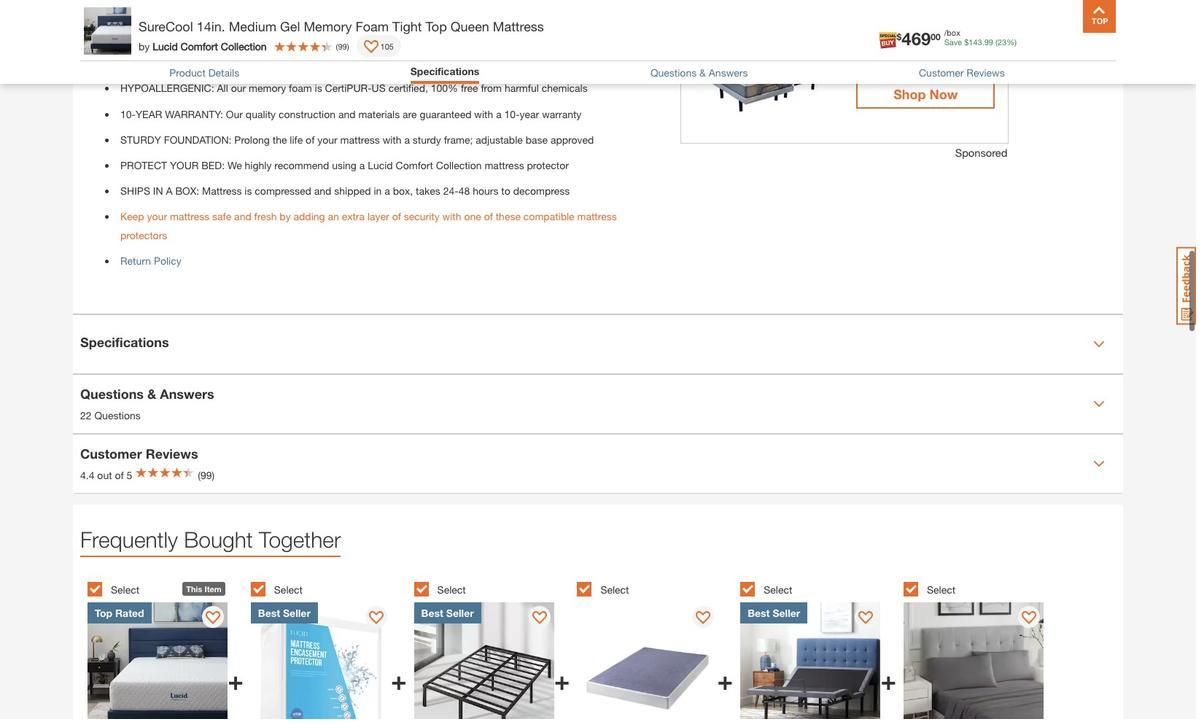 Task type: describe. For each thing, give the bounding box(es) containing it.
bed:
[[202, 159, 225, 171]]

answers for questions & answers 22 questions
[[160, 386, 214, 402]]

channels
[[241, 5, 282, 17]]

1 / 6 group
[[88, 574, 244, 720]]

frame;
[[444, 133, 473, 146]]

100%
[[431, 82, 458, 94]]

return
[[120, 255, 151, 267]]

optimal
[[499, 56, 533, 69]]

support:
[[171, 31, 220, 43]]

adjustable gray bed frame 2-twin xl usb, under bed light, hybrid mattress, app control, platform bed 12 in. mattress image
[[696, 0, 839, 129]]

top rated
[[95, 607, 144, 620]]

select for 3 / 6 group
[[438, 584, 466, 596]]

our
[[231, 82, 246, 94]]

caret image for questions & answers
[[1094, 398, 1106, 410]]

5
[[127, 470, 132, 482]]

a
[[166, 185, 173, 197]]

select for "5 / 6" group
[[764, 584, 793, 596]]

hypoallergenic:
[[120, 82, 214, 94]]

top inside the 1 / 6 group
[[95, 607, 112, 620]]

together
[[259, 527, 341, 552]]

surecool 14in. medium gel memory foam tight top queen mattress
[[139, 18, 544, 34]]

decompress
[[513, 185, 570, 197]]

mattress down 10-year warranty: our quality construction and materials are guaranteed with a 10-year warranty
[[340, 133, 380, 146]]

with inside keep your mattress safe and fresh by adding an extra layer of security with one of these compatible mattress protectors
[[443, 210, 462, 223]]

wick
[[392, 56, 412, 69]]

questions & answers 22 questions
[[80, 386, 214, 422]]

best seller for bed bug and waterproof cotton blend queen encasement mattress protector image
[[258, 607, 311, 620]]

sleep solutions milan 4-piece silver filigree solid polyester queen cooling sheet set image
[[904, 603, 1044, 720]]

105
[[381, 41, 394, 51]]

& for questions & answers 22 questions
[[147, 386, 156, 402]]

display image inside "5 / 6" group
[[859, 611, 874, 626]]

adjustable
[[476, 133, 523, 146]]

1 vertical spatial your
[[318, 133, 338, 146]]

2 horizontal spatial with
[[475, 108, 494, 120]]

shop now
[[894, 86, 959, 102]]

+ for "5 / 6" group
[[881, 665, 897, 696]]

1 horizontal spatial top
[[426, 18, 447, 34]]

1 10- from the left
[[120, 108, 136, 120]]

a right in
[[385, 185, 390, 197]]

security
[[404, 210, 440, 223]]

( 99 )
[[336, 41, 349, 51]]

99 inside /box save $ 143 . 99 ( 23 %)
[[985, 37, 994, 47]]

+ inside the 1 / 6 group
[[228, 665, 244, 696]]

10-year warranty: our quality construction and materials are guaranteed with a 10-year warranty
[[120, 108, 582, 120]]

and down the certipur-
[[339, 108, 356, 120]]

foam for density
[[284, 31, 307, 43]]

0 vertical spatial lucid
[[153, 40, 178, 52]]

cooler
[[468, 5, 496, 17]]

mattress down box:
[[170, 210, 210, 223]]

box:
[[175, 185, 199, 197]]

density
[[248, 31, 281, 43]]

highly
[[245, 159, 272, 171]]

hours
[[473, 185, 499, 197]]

23
[[998, 37, 1007, 47]]

box,
[[393, 185, 413, 197]]

product image image
[[84, 7, 131, 55]]

0 vertical spatial collection
[[221, 40, 267, 52]]

1 vertical spatial mattress
[[202, 185, 242, 197]]

2 vertical spatial questions
[[94, 410, 141, 422]]

feedback link image
[[1177, 247, 1197, 325]]

year
[[136, 108, 162, 120]]

questions & answers
[[651, 66, 748, 79]]

display image inside 105 dropdown button
[[364, 40, 378, 55]]

us
[[372, 82, 386, 94]]

hypoallergenic: all our memory foam is certipur-us certified, 100% free from harmful chemicals
[[120, 82, 588, 94]]

by inside keep your mattress safe and fresh by adding an extra layer of security with one of these compatible mattress protectors
[[280, 210, 291, 223]]

best for bed bug and waterproof cotton blend queen encasement mattress protector image
[[258, 607, 280, 620]]

0 vertical spatial comfort
[[181, 40, 218, 52]]

1 vertical spatial for
[[484, 56, 497, 69]]

moisture
[[442, 56, 481, 69]]

this item
[[186, 584, 222, 594]]

takes
[[416, 185, 441, 197]]

0 vertical spatial your
[[414, 31, 434, 43]]

top button
[[1084, 0, 1117, 33]]

adding
[[294, 210, 325, 223]]

and up an
[[314, 185, 332, 197]]

mattress right compatible
[[578, 210, 617, 223]]

of right layer
[[392, 210, 401, 223]]

seller for yelena black metal queen platform bed frame image
[[446, 607, 474, 620]]

+ for 3 / 6 group
[[554, 665, 570, 696]]

a up adjustable
[[496, 108, 502, 120]]

questions for questions & answers
[[651, 66, 697, 79]]

shipped
[[334, 185, 371, 197]]

frequently
[[80, 527, 178, 552]]

seller for the queen deluxe adjustable bed base with wireless remote and smart app image
[[773, 607, 801, 620]]

shoulders
[[509, 31, 554, 43]]

helps for align
[[362, 31, 386, 43]]

product details
[[169, 66, 240, 79]]

sponsored
[[956, 147, 1008, 159]]

4.4 out of 5
[[80, 470, 132, 482]]

1 vertical spatial comfort
[[396, 159, 433, 171]]

premium
[[120, 31, 168, 43]]

of right life
[[306, 133, 315, 146]]

1 vertical spatial specifications
[[80, 334, 169, 350]]

our
[[226, 108, 243, 120]]

protector
[[527, 159, 569, 171]]

improve
[[284, 5, 321, 17]]

& for questions & answers
[[700, 66, 706, 79]]

these
[[496, 210, 521, 223]]

now
[[930, 86, 959, 102]]

and right hips,
[[489, 31, 506, 43]]

shop now button
[[857, 80, 996, 109]]

return policy link
[[120, 255, 182, 267]]

materials
[[359, 108, 400, 120]]

throughout
[[357, 5, 407, 17]]

seller for bed bug and waterproof cotton blend queen encasement mattress protector image
[[283, 607, 311, 620]]

1 vertical spatial lucid
[[368, 159, 393, 171]]

keep your mattress safe and fresh by adding an extra layer of security with one of these compatible mattress protectors link
[[120, 210, 617, 241]]

moisture
[[120, 56, 173, 69]]

display image inside 4 / 6 'group'
[[696, 611, 710, 626]]

sturdy
[[120, 133, 161, 146]]

24
[[904, 41, 914, 52]]

protect
[[120, 159, 167, 171]]

caret image for customer reviews
[[1094, 458, 1106, 470]]

6 / 6 group
[[904, 574, 1060, 720]]

1 vertical spatial customer reviews
[[80, 446, 198, 462]]

(99)
[[198, 470, 215, 482]]

143
[[969, 37, 983, 47]]

display image for bed bug and waterproof cotton blend queen encasement mattress protector image
[[369, 611, 384, 626]]

questions for questions & answers 22 questions
[[80, 386, 144, 402]]

0 horizontal spatial reviews
[[146, 446, 198, 462]]

4.4
[[80, 470, 94, 482]]

4 / 6 group
[[578, 574, 734, 720]]

1873 24
[[866, 39, 914, 59]]

airflow
[[324, 5, 354, 17]]

$ 469 00
[[897, 28, 941, 49]]

469
[[902, 28, 931, 49]]

warranty:
[[165, 108, 223, 120]]

ships
[[120, 185, 150, 197]]

0 vertical spatial for
[[453, 5, 465, 17]]

wicking:
[[176, 56, 223, 69]]

a right using
[[360, 159, 365, 171]]

surecool
[[139, 18, 193, 34]]

1 vertical spatial the
[[273, 133, 287, 146]]

foundation
[[310, 31, 359, 43]]

breathable: ventilation channels improve airflow throughout the night for cooler sleep
[[120, 5, 523, 17]]

select for 2 / 6 group
[[274, 584, 303, 596]]

display image inside the 1 / 6 group
[[206, 611, 221, 626]]

quality
[[246, 108, 276, 120]]

details
[[208, 66, 240, 79]]

0 vertical spatial customer reviews
[[920, 66, 1005, 79]]



Task type: vqa. For each thing, say whether or not it's contained in the screenshot.
"DIY"
no



Task type: locate. For each thing, give the bounding box(es) containing it.
foam
[[284, 31, 307, 43], [289, 82, 312, 94]]

3 display image from the left
[[533, 611, 547, 626]]

best seller inside 2 / 6 group
[[258, 607, 311, 620]]

)
[[347, 41, 349, 51]]

helps left align
[[362, 31, 386, 43]]

1 best seller from the left
[[258, 607, 311, 620]]

/box save $ 143 . 99 ( 23 %)
[[945, 28, 1017, 47]]

align
[[389, 31, 411, 43]]

best seller inside "5 / 6" group
[[748, 607, 801, 620]]

+
[[228, 665, 244, 696], [391, 665, 407, 696], [554, 665, 570, 696], [718, 665, 734, 696], [881, 665, 897, 696]]

comfort
[[536, 56, 572, 69]]

back,
[[436, 31, 462, 43]]

customer up now
[[920, 66, 964, 79]]

0 horizontal spatial best seller
[[258, 607, 311, 620]]

best inside 2 / 6 group
[[258, 607, 280, 620]]

moisture wicking: tencel blend fabric cover helps to wick away moisture for optimal comfort
[[120, 56, 572, 69]]

0 horizontal spatial answers
[[160, 386, 214, 402]]

5 + from the left
[[881, 665, 897, 696]]

harmful
[[505, 82, 539, 94]]

answers inside questions & answers 22 questions
[[160, 386, 214, 402]]

+ for 4 / 6 'group'
[[718, 665, 734, 696]]

safe
[[212, 210, 232, 223]]

lucid down surecool
[[153, 40, 178, 52]]

3 seller from the left
[[773, 607, 801, 620]]

gel
[[280, 18, 300, 34]]

and inside keep your mattress safe and fresh by adding an extra layer of security with one of these compatible mattress protectors
[[234, 210, 252, 223]]

1 vertical spatial foam
[[289, 82, 312, 94]]

are
[[403, 108, 417, 120]]

the up tight
[[410, 5, 424, 17]]

2 10- from the left
[[505, 108, 520, 120]]

customer
[[920, 66, 964, 79], [80, 446, 142, 462]]

is down the highly
[[245, 185, 252, 197]]

3 select from the left
[[438, 584, 466, 596]]

to
[[380, 56, 389, 69], [502, 185, 511, 197]]

&
[[700, 66, 706, 79], [147, 386, 156, 402]]

1 horizontal spatial customer reviews
[[920, 66, 1005, 79]]

we
[[228, 159, 242, 171]]

0 horizontal spatial $
[[897, 31, 902, 42]]

an
[[328, 210, 339, 223]]

3 best seller from the left
[[748, 607, 801, 620]]

specifications up 100%
[[411, 65, 480, 77]]

ventilation
[[191, 5, 238, 17]]

in
[[153, 185, 163, 197]]

comfort up box,
[[396, 159, 433, 171]]

0 horizontal spatial mattress
[[202, 185, 242, 197]]

one
[[464, 210, 481, 223]]

save
[[945, 37, 963, 47]]

by lucid comfort collection
[[139, 40, 267, 52]]

2 horizontal spatial seller
[[773, 607, 801, 620]]

collection
[[221, 40, 267, 52], [436, 159, 482, 171]]

5 / 6 group
[[741, 574, 897, 720]]

10- up sturdy
[[120, 108, 136, 120]]

0 horizontal spatial the
[[273, 133, 287, 146]]

1 select from the left
[[111, 584, 139, 596]]

certified,
[[389, 82, 428, 94]]

lucid up in
[[368, 159, 393, 171]]

0 vertical spatial &
[[700, 66, 706, 79]]

1 horizontal spatial specifications
[[411, 65, 480, 77]]

by right fresh at left top
[[280, 210, 291, 223]]

answers for questions & answers
[[709, 66, 748, 79]]

1 horizontal spatial display image
[[369, 611, 384, 626]]

blend
[[267, 56, 293, 69]]

display image for yelena black metal queen platform bed frame image
[[533, 611, 547, 626]]

14in.
[[197, 18, 225, 34]]

top down 'night'
[[426, 18, 447, 34]]

0 horizontal spatial customer
[[80, 446, 142, 462]]

2 best from the left
[[422, 607, 444, 620]]

bed bug and waterproof cotton blend queen encasement mattress protector image
[[251, 603, 391, 720]]

select inside the 1 / 6 group
[[111, 584, 139, 596]]

caret image
[[1094, 339, 1106, 350], [1094, 398, 1106, 410], [1094, 458, 1106, 470]]

2 / 6 group
[[251, 574, 407, 720]]

and right the safe
[[234, 210, 252, 223]]

sleep
[[499, 5, 523, 17]]

0 vertical spatial the
[[410, 5, 424, 17]]

1 horizontal spatial for
[[484, 56, 497, 69]]

return policy
[[120, 255, 182, 267]]

0 vertical spatial by
[[139, 40, 150, 52]]

from
[[481, 82, 502, 94]]

$ inside $ 469 00
[[897, 31, 902, 42]]

your up using
[[318, 133, 338, 146]]

2 vertical spatial caret image
[[1094, 458, 1106, 470]]

is for foam
[[315, 82, 322, 94]]

with left 'one'
[[443, 210, 462, 223]]

foam for memory
[[289, 82, 312, 94]]

collection down frame;
[[436, 159, 482, 171]]

layer
[[368, 210, 390, 223]]

by
[[139, 40, 150, 52], [280, 210, 291, 223]]

0 horizontal spatial for
[[453, 5, 465, 17]]

0 horizontal spatial display image
[[206, 611, 221, 626]]

( inside /box save $ 143 . 99 ( 23 %)
[[996, 37, 998, 47]]

top left rated
[[95, 607, 112, 620]]

the left life
[[273, 133, 287, 146]]

for up queen
[[453, 5, 465, 17]]

1 horizontal spatial best seller
[[422, 607, 474, 620]]

1 horizontal spatial &
[[700, 66, 706, 79]]

10- down harmful
[[505, 108, 520, 120]]

0 horizontal spatial customer reviews
[[80, 446, 198, 462]]

4 + from the left
[[718, 665, 734, 696]]

helps up hypoallergenic: all our memory foam is certipur-us certified, 100% free from harmful chemicals
[[352, 56, 377, 69]]

1 horizontal spatial to
[[502, 185, 511, 197]]

1 vertical spatial by
[[280, 210, 291, 223]]

protectors
[[120, 229, 167, 241]]

99 left "23"
[[985, 37, 994, 47]]

3 caret image from the top
[[1094, 458, 1106, 470]]

specifications up questions & answers 22 questions
[[80, 334, 169, 350]]

1 vertical spatial collection
[[436, 159, 482, 171]]

select for 6 / 6 group
[[928, 584, 956, 596]]

(
[[996, 37, 998, 47], [336, 41, 338, 51]]

best seller for the queen deluxe adjustable bed base with wireless remote and smart app image
[[748, 607, 801, 620]]

your
[[170, 159, 199, 171]]

0 vertical spatial answers
[[709, 66, 748, 79]]

1 caret image from the top
[[1094, 339, 1106, 350]]

/box
[[945, 28, 961, 37]]

1 horizontal spatial collection
[[436, 159, 482, 171]]

queen
[[451, 18, 490, 34]]

1 horizontal spatial by
[[280, 210, 291, 223]]

certipur-
[[325, 82, 372, 94]]

display image
[[206, 611, 221, 626], [369, 611, 384, 626], [533, 611, 547, 626]]

1 horizontal spatial comfort
[[396, 159, 433, 171]]

0 vertical spatial foam
[[284, 31, 307, 43]]

tencel
[[225, 56, 264, 69]]

out
[[97, 470, 112, 482]]

1 display image from the left
[[206, 611, 221, 626]]

for up from
[[484, 56, 497, 69]]

0 horizontal spatial 10-
[[120, 108, 136, 120]]

cover
[[324, 56, 349, 69]]

of left '5'
[[115, 470, 124, 482]]

4 select from the left
[[601, 584, 629, 596]]

free
[[461, 82, 478, 94]]

mattress down sleep
[[493, 18, 544, 34]]

this
[[186, 584, 202, 594]]

2 select from the left
[[274, 584, 303, 596]]

0 vertical spatial caret image
[[1094, 339, 1106, 350]]

select inside 3 / 6 group
[[438, 584, 466, 596]]

best for the queen deluxe adjustable bed base with wireless remote and smart app image
[[748, 607, 770, 620]]

to right hours
[[502, 185, 511, 197]]

2 + from the left
[[391, 665, 407, 696]]

your inside keep your mattress safe and fresh by adding an extra layer of security with one of these compatible mattress protectors
[[147, 210, 167, 223]]

0 vertical spatial helps
[[362, 31, 386, 43]]

1 horizontal spatial reviews
[[967, 66, 1005, 79]]

1 vertical spatial to
[[502, 185, 511, 197]]

+ inside 2 / 6 group
[[391, 665, 407, 696]]

with down materials
[[383, 133, 402, 146]]

prolong
[[235, 133, 270, 146]]

select inside 4 / 6 'group'
[[601, 584, 629, 596]]

select inside 6 / 6 group
[[928, 584, 956, 596]]

2 horizontal spatial best
[[748, 607, 770, 620]]

0 vertical spatial questions
[[651, 66, 697, 79]]

is
[[315, 82, 322, 94], [245, 185, 252, 197]]

1 vertical spatial is
[[245, 185, 252, 197]]

( right .
[[996, 37, 998, 47]]

1 vertical spatial questions
[[80, 386, 144, 402]]

1 horizontal spatial your
[[318, 133, 338, 146]]

mattress down adjustable
[[485, 159, 524, 171]]

0 horizontal spatial to
[[380, 56, 389, 69]]

answers
[[709, 66, 748, 79], [160, 386, 214, 402]]

0 horizontal spatial best
[[258, 607, 280, 620]]

0 vertical spatial reviews
[[967, 66, 1005, 79]]

reviews down .
[[967, 66, 1005, 79]]

fresh
[[254, 210, 277, 223]]

3 best from the left
[[748, 607, 770, 620]]

2 seller from the left
[[446, 607, 474, 620]]

0 vertical spatial specifications
[[411, 65, 480, 77]]

by up moisture
[[139, 40, 150, 52]]

select for the 1 / 6 group
[[111, 584, 139, 596]]

+ inside "5 / 6" group
[[881, 665, 897, 696]]

tight
[[393, 18, 422, 34]]

of right 'one'
[[484, 210, 493, 223]]

0 vertical spatial to
[[380, 56, 389, 69]]

$ inside /box save $ 143 . 99 ( 23 %)
[[965, 37, 969, 47]]

night
[[427, 5, 450, 17]]

2 horizontal spatial display image
[[533, 611, 547, 626]]

1 horizontal spatial (
[[996, 37, 998, 47]]

metal queen 7 inch smart box spring with quick assembly image
[[578, 603, 718, 720]]

+ inside 3 / 6 group
[[554, 665, 570, 696]]

+ for 2 / 6 group
[[391, 665, 407, 696]]

0 horizontal spatial &
[[147, 386, 156, 402]]

to down 105
[[380, 56, 389, 69]]

$ left 24 on the right top of the page
[[897, 31, 902, 42]]

+ inside 4 / 6 'group'
[[718, 665, 734, 696]]

1 horizontal spatial best
[[422, 607, 444, 620]]

2 caret image from the top
[[1094, 398, 1106, 410]]

1 best from the left
[[258, 607, 280, 620]]

2 vertical spatial your
[[147, 210, 167, 223]]

compatible
[[524, 210, 575, 223]]

1 horizontal spatial 10-
[[505, 108, 520, 120]]

1 horizontal spatial customer
[[920, 66, 964, 79]]

0 vertical spatial top
[[426, 18, 447, 34]]

24-
[[443, 185, 459, 197]]

mattress up the safe
[[202, 185, 242, 197]]

hips,
[[464, 31, 486, 43]]

foam down 'improve'
[[284, 31, 307, 43]]

customer reviews up '5'
[[80, 446, 198, 462]]

1 horizontal spatial $
[[965, 37, 969, 47]]

keep
[[120, 210, 144, 223]]

customer reviews up now
[[920, 66, 1005, 79]]

comfort up wicking:
[[181, 40, 218, 52]]

with
[[475, 108, 494, 120], [383, 133, 402, 146], [443, 210, 462, 223]]

seller inside 2 / 6 group
[[283, 607, 311, 620]]

sturdy foundation: prolong the life of your mattress with a sturdy frame; adjustable base approved
[[120, 133, 594, 146]]

specifications button
[[411, 65, 480, 80], [411, 65, 480, 77], [73, 315, 1124, 374]]

customer reviews button
[[920, 66, 1005, 79], [920, 66, 1005, 79]]

0 horizontal spatial 99
[[338, 41, 347, 51]]

1 horizontal spatial the
[[410, 5, 424, 17]]

1 vertical spatial helps
[[352, 56, 377, 69]]

1 horizontal spatial 99
[[985, 37, 994, 47]]

policy
[[154, 255, 182, 267]]

medium
[[229, 18, 277, 34]]

queen deluxe adjustable bed base with wireless remote and smart app image
[[741, 603, 881, 720]]

5 select from the left
[[764, 584, 793, 596]]

$ right save
[[965, 37, 969, 47]]

2 horizontal spatial best seller
[[748, 607, 801, 620]]

mattress
[[340, 133, 380, 146], [485, 159, 524, 171], [170, 210, 210, 223], [578, 210, 617, 223]]

your
[[414, 31, 434, 43], [318, 133, 338, 146], [147, 210, 167, 223]]

display image inside 6 / 6 group
[[1023, 611, 1037, 626]]

questions
[[651, 66, 697, 79], [80, 386, 144, 402], [94, 410, 141, 422]]

0 horizontal spatial lucid
[[153, 40, 178, 52]]

your right align
[[414, 31, 434, 43]]

is down fabric
[[315, 82, 322, 94]]

& inside questions & answers 22 questions
[[147, 386, 156, 402]]

frequently bought together
[[80, 527, 341, 552]]

0 vertical spatial customer
[[920, 66, 964, 79]]

0 vertical spatial with
[[475, 108, 494, 120]]

1 vertical spatial with
[[383, 133, 402, 146]]

0 vertical spatial mattress
[[493, 18, 544, 34]]

foam up construction
[[289, 82, 312, 94]]

rated
[[115, 607, 144, 620]]

1 horizontal spatial answers
[[709, 66, 748, 79]]

your up 'protectors'
[[147, 210, 167, 223]]

0 horizontal spatial by
[[139, 40, 150, 52]]

of
[[306, 133, 315, 146], [392, 210, 401, 223], [484, 210, 493, 223], [115, 470, 124, 482]]

6 select from the left
[[928, 584, 956, 596]]

1 vertical spatial top
[[95, 607, 112, 620]]

a
[[496, 108, 502, 120], [405, 133, 410, 146], [360, 159, 365, 171], [385, 185, 390, 197]]

1 vertical spatial answers
[[160, 386, 214, 402]]

105 button
[[357, 35, 401, 57]]

1 horizontal spatial with
[[443, 210, 462, 223]]

2 display image from the left
[[369, 611, 384, 626]]

reviews
[[967, 66, 1005, 79], [146, 446, 198, 462]]

1 vertical spatial &
[[147, 386, 156, 402]]

.
[[983, 37, 985, 47]]

3 / 6 group
[[414, 574, 570, 720]]

select inside "5 / 6" group
[[764, 584, 793, 596]]

1 horizontal spatial mattress
[[493, 18, 544, 34]]

$
[[897, 31, 902, 42], [965, 37, 969, 47]]

1 seller from the left
[[283, 607, 311, 620]]

1 vertical spatial reviews
[[146, 446, 198, 462]]

1 vertical spatial customer
[[80, 446, 142, 462]]

0 horizontal spatial with
[[383, 133, 402, 146]]

questions & answers button
[[651, 66, 748, 79], [651, 66, 748, 79]]

best inside 3 / 6 group
[[422, 607, 444, 620]]

yelena black metal queen platform bed frame image
[[414, 603, 554, 720]]

seller inside "5 / 6" group
[[773, 607, 801, 620]]

seller inside 3 / 6 group
[[446, 607, 474, 620]]

1 + from the left
[[228, 665, 244, 696]]

with down from
[[475, 108, 494, 120]]

0 vertical spatial is
[[315, 82, 322, 94]]

reviews up (99)
[[146, 446, 198, 462]]

0 horizontal spatial (
[[336, 41, 338, 51]]

1 horizontal spatial lucid
[[368, 159, 393, 171]]

best seller for yelena black metal queen platform bed frame image
[[422, 607, 474, 620]]

is for mattress
[[245, 185, 252, 197]]

99 up moisture wicking: tencel blend fabric cover helps to wick away moisture for optimal comfort at the top left of the page
[[338, 41, 347, 51]]

10-
[[120, 108, 136, 120], [505, 108, 520, 120]]

2 vertical spatial with
[[443, 210, 462, 223]]

life
[[290, 133, 303, 146]]

collection up tencel
[[221, 40, 267, 52]]

best for yelena black metal queen platform bed frame image
[[422, 607, 444, 620]]

breathable:
[[120, 5, 188, 17]]

helps for to
[[352, 56, 377, 69]]

and
[[489, 31, 506, 43], [339, 108, 356, 120], [314, 185, 332, 197], [234, 210, 252, 223]]

customer up 4.4 out of 5 in the bottom left of the page
[[80, 446, 142, 462]]

a left "sturdy"
[[405, 133, 410, 146]]

( left )
[[336, 41, 338, 51]]

0 horizontal spatial seller
[[283, 607, 311, 620]]

3 + from the left
[[554, 665, 570, 696]]

best seller inside 3 / 6 group
[[422, 607, 474, 620]]

select for 4 / 6 'group'
[[601, 584, 629, 596]]

1 vertical spatial caret image
[[1094, 398, 1106, 410]]

best inside "5 / 6" group
[[748, 607, 770, 620]]

2 best seller from the left
[[422, 607, 474, 620]]

display image
[[364, 40, 378, 55], [696, 611, 710, 626], [859, 611, 874, 626], [1023, 611, 1037, 626]]

0 horizontal spatial specifications
[[80, 334, 169, 350]]

0 horizontal spatial collection
[[221, 40, 267, 52]]

select inside 2 / 6 group
[[274, 584, 303, 596]]

0 horizontal spatial is
[[245, 185, 252, 197]]

guaranteed
[[420, 108, 472, 120]]

0 horizontal spatial your
[[147, 210, 167, 223]]



